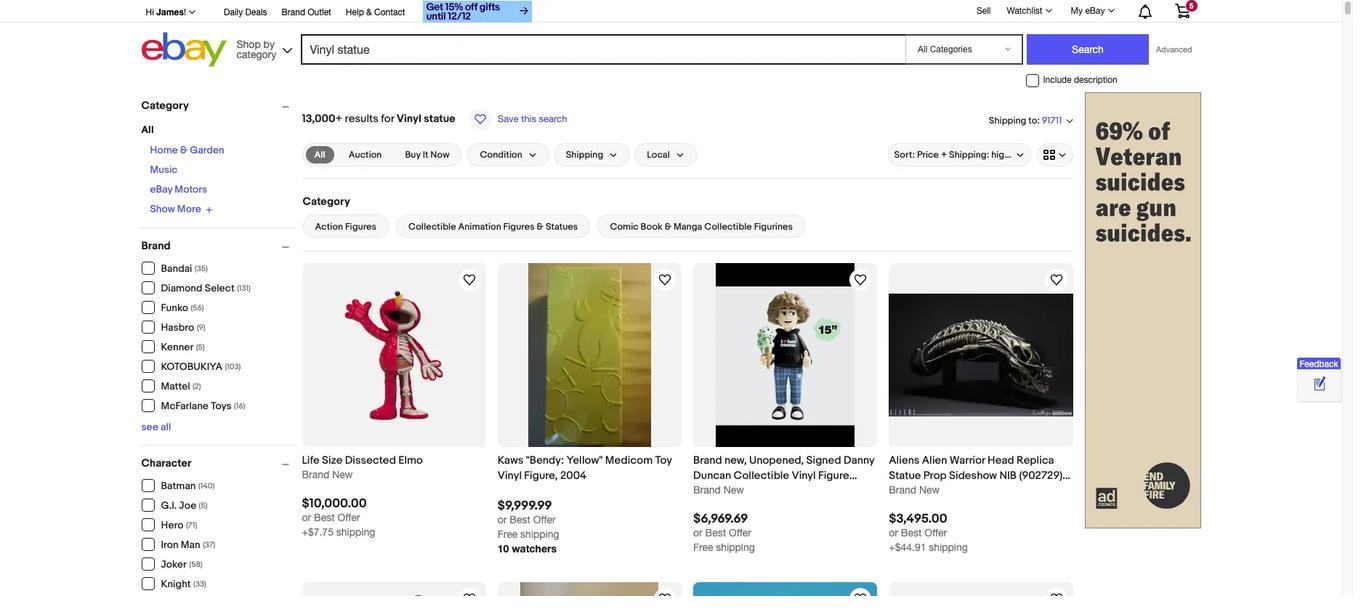 Task type: vqa. For each thing, say whether or not it's contained in the screenshot.


Task type: describe. For each thing, give the bounding box(es) containing it.
free for $6,969.69
[[693, 542, 713, 554]]

best for $6,969.69
[[706, 527, 726, 539]]

& right book
[[665, 221, 672, 233]]

comic book & manga collectible figurines link
[[598, 214, 805, 238]]

shipping to : 91711
[[989, 115, 1062, 127]]

medicom
[[605, 454, 653, 468]]

replica
[[1017, 454, 1054, 468]]

ebay inside account navigation
[[1086, 6, 1105, 16]]

duncan
[[693, 469, 731, 483]]

watchlist link
[[999, 2, 1059, 20]]

joker (58)
[[161, 558, 203, 571]]

iron
[[161, 539, 179, 551]]

shipping for $9,999.99
[[521, 529, 559, 540]]

!
[[184, 7, 186, 17]]

brand down statue
[[889, 484, 917, 496]]

kotobukiya (103)
[[161, 361, 241, 373]]

best for $10,000.00
[[314, 512, 335, 524]]

watch aliens alien warrior head replica statue prop sideshow nib (902729) #166 image
[[1048, 271, 1065, 289]]

include description
[[1044, 75, 1118, 85]]

(5) inside g.i. joe (5)
[[199, 501, 208, 510]]

shipping button
[[554, 143, 630, 166]]

watch brand new, unopened, signed danny duncan collectible vinyl figure 295/500 image
[[852, 271, 870, 289]]

shop by category
[[237, 38, 276, 60]]

offer for $10,000.00
[[338, 512, 360, 524]]

iron man (37)
[[161, 539, 216, 551]]

contact
[[374, 7, 405, 17]]

best for $3,495.00
[[901, 527, 922, 539]]

10
[[498, 542, 509, 555]]

0 vertical spatial category
[[141, 99, 189, 113]]

new for $3,495.00
[[920, 484, 940, 496]]

best for $9,999.99
[[510, 514, 531, 526]]

music
[[150, 164, 178, 176]]

signed
[[807, 454, 842, 468]]

see
[[141, 421, 158, 433]]

advanced link
[[1149, 35, 1200, 64]]

watchers
[[512, 542, 557, 555]]

prop
[[924, 469, 947, 483]]

(140)
[[198, 481, 215, 491]]

watch life size dissected elmo image
[[461, 271, 478, 289]]

dissected
[[345, 454, 396, 468]]

all link
[[306, 146, 334, 164]]

aliens alien warrior head replica statue prop sideshow nib (902729) #166 heading
[[889, 454, 1071, 498]]

new inside life size dissected elmo brand new
[[332, 469, 353, 481]]

295/500
[[693, 484, 737, 498]]

collectible right manga
[[705, 221, 752, 233]]

(56)
[[191, 303, 204, 313]]

diamond select (131)
[[161, 282, 251, 294]]

auction link
[[340, 146, 391, 164]]

brand inside life size dissected elmo brand new
[[302, 469, 330, 481]]

kaws "bendy: yellow" medicom toy vinyl figure, 2004 image
[[528, 263, 651, 447]]

ebay motors link
[[150, 183, 207, 196]]

+$44.91
[[889, 542, 926, 554]]

description
[[1074, 75, 1118, 85]]

man
[[181, 539, 200, 551]]

or for $6,969.69
[[693, 527, 703, 539]]

now
[[431, 149, 450, 161]]

condition button
[[468, 143, 549, 166]]

select
[[205, 282, 235, 294]]

account navigation
[[138, 0, 1201, 25]]

watch kaws "bendy: yellow" medicom toy vinyl figure, 2004 image
[[656, 271, 674, 289]]

shipping for $6,969.69
[[716, 542, 755, 554]]

category
[[237, 48, 276, 60]]

shipping for $10,000.00
[[336, 527, 375, 538]]

manga
[[674, 221, 702, 233]]

head
[[988, 454, 1015, 468]]

brand inside brand new, unopened, signed danny duncan collectible vinyl figure 295/500
[[693, 454, 722, 468]]

bandai
[[161, 262, 192, 275]]

(5) inside kenner (5)
[[196, 342, 205, 352]]

brand new for $6,969.69
[[693, 484, 744, 496]]

watch 🔥🔥🔥 sold out & rare :: 2021 joan cornellà "double handstand" :: vinyl figure image
[[852, 590, 870, 596]]

offer for $6,969.69
[[729, 527, 752, 539]]

brand inside account navigation
[[282, 7, 305, 17]]

deals
[[245, 7, 267, 17]]

+$7.75
[[302, 527, 334, 538]]

watch kaws clear chum 2002, rare edition image
[[656, 590, 674, 596]]

$6,969.69 or best offer free shipping
[[693, 512, 755, 554]]

brand outlet link
[[282, 5, 331, 21]]

hi james !
[[146, 7, 186, 17]]

offer for $9,999.99
[[533, 514, 556, 526]]

include
[[1044, 75, 1072, 85]]

(71)
[[186, 520, 197, 530]]

$9,999.99 or best offer free shipping 10 watchers
[[498, 499, 559, 555]]

funko (56)
[[161, 302, 204, 314]]

get an extra 15% off image
[[423, 1, 532, 23]]

character button
[[141, 456, 295, 470]]

shop by category banner
[[138, 0, 1201, 71]]

5
[[1190, 1, 1194, 10]]

sell
[[977, 6, 991, 16]]

mcfarlane toys (16)
[[161, 400, 245, 412]]

new for $6,969.69
[[724, 484, 744, 496]]

5 link
[[1166, 0, 1199, 21]]

toy
[[655, 454, 672, 468]]

mattel
[[161, 380, 190, 393]]

hero
[[161, 519, 184, 531]]

brand new, unopened, signed danny duncan collectible vinyl figure 295/500 heading
[[693, 454, 875, 498]]

offer for $3,495.00
[[925, 527, 947, 539]]

or for $3,495.00
[[889, 527, 898, 539]]

size
[[322, 454, 343, 468]]

my
[[1071, 6, 1083, 16]]

shipping:
[[949, 149, 990, 161]]

my ebay link
[[1063, 2, 1121, 20]]

brand button
[[141, 239, 295, 253]]

(16)
[[234, 401, 245, 411]]

yellow"
[[567, 454, 603, 468]]

$9,999.99
[[498, 499, 552, 513]]

save this search
[[498, 113, 567, 124]]

g.i.
[[161, 499, 177, 512]]

music link
[[150, 164, 178, 176]]

shipping for shipping
[[566, 149, 604, 161]]

life size dissected elmo link
[[302, 453, 486, 468]]

collectible left animation
[[409, 221, 456, 233]]



Task type: locate. For each thing, give the bounding box(es) containing it.
shipping down $10,000.00
[[336, 527, 375, 538]]

vinyl inside kaws "bendy: yellow" medicom toy vinyl figure, 2004
[[498, 469, 522, 483]]

$10,000.00 or best offer +$7.75 shipping
[[302, 497, 375, 538]]

brand new, unopened, signed danny duncan collectible vinyl figure 295/500 image
[[716, 263, 855, 447]]

shipping inside the $9,999.99 or best offer free shipping 10 watchers
[[521, 529, 559, 540]]

local button
[[635, 143, 697, 166]]

advanced
[[1157, 45, 1193, 54]]

1 horizontal spatial free
[[693, 542, 713, 554]]

vinyl down "kaws"
[[498, 469, 522, 483]]

none submit inside shop by category banner
[[1027, 34, 1149, 65]]

1 horizontal spatial vinyl
[[498, 469, 522, 483]]

offer inside $6,969.69 or best offer free shipping
[[729, 527, 752, 539]]

figures right animation
[[503, 221, 535, 233]]

alien
[[922, 454, 948, 468]]

best inside the $9,999.99 or best offer free shipping 10 watchers
[[510, 514, 531, 526]]

my ebay
[[1071, 6, 1105, 16]]

auction
[[349, 149, 382, 161]]

0 horizontal spatial new
[[332, 469, 353, 481]]

shop by category button
[[230, 32, 295, 64]]

1 figures from the left
[[345, 221, 377, 233]]

best up +$7.75
[[314, 512, 335, 524]]

(37)
[[203, 540, 216, 550]]

13,000
[[302, 112, 336, 126]]

or for $10,000.00
[[302, 512, 311, 524]]

outlet
[[308, 7, 331, 17]]

daily
[[224, 7, 243, 17]]

brand down life
[[302, 469, 330, 481]]

see all button
[[141, 421, 171, 433]]

free inside the $9,999.99 or best offer free shipping 10 watchers
[[498, 529, 518, 540]]

0 horizontal spatial brand new
[[693, 484, 744, 496]]

shipping inside shipping to : 91711
[[989, 115, 1027, 126]]

1 brand new from the left
[[693, 484, 744, 496]]

statue
[[424, 112, 456, 126]]

shipping up 'watchers'
[[521, 529, 559, 540]]

danny
[[844, 454, 875, 468]]

1 horizontal spatial brand new
[[889, 484, 940, 496]]

shipping left to
[[989, 115, 1027, 126]]

shipping inside $10,000.00 or best offer +$7.75 shipping
[[336, 527, 375, 538]]

or up +$7.75
[[302, 512, 311, 524]]

life size dissected elmo image
[[302, 290, 486, 421]]

collectible down unopened,
[[734, 469, 790, 483]]

+
[[336, 112, 343, 126], [941, 149, 947, 161]]

or inside $6,969.69 or best offer free shipping
[[693, 527, 703, 539]]

vinyl right for
[[397, 112, 421, 126]]

funko
[[161, 302, 188, 314]]

category up home
[[141, 99, 189, 113]]

(2)
[[193, 382, 201, 391]]

or inside '$3,495.00 or best offer +$44.91 shipping'
[[889, 527, 898, 539]]

best inside '$3,495.00 or best offer +$44.91 shipping'
[[901, 527, 922, 539]]

best down '$6,969.69'
[[706, 527, 726, 539]]

new down the prop on the right bottom
[[920, 484, 940, 496]]

1 vertical spatial shipping
[[566, 149, 604, 161]]

sort:
[[894, 149, 915, 161]]

kaws "bendy: yellow" medicom toy vinyl figure, 2004
[[498, 454, 672, 483]]

1 vertical spatial (5)
[[199, 501, 208, 510]]

0 vertical spatial all
[[141, 124, 154, 136]]

hasbro (9)
[[161, 321, 205, 334]]

+ left results
[[336, 112, 343, 126]]

hero (71)
[[161, 519, 197, 531]]

new down size
[[332, 469, 353, 481]]

new,
[[725, 454, 747, 468]]

13,000 + results for vinyl statue
[[302, 112, 456, 126]]

aliens alien warrior head replica statue prop sideshow nib (902729) #166 image
[[889, 294, 1073, 417]]

brand new for $3,495.00
[[889, 484, 940, 496]]

ebay inside home & garden music ebay motors
[[150, 183, 172, 196]]

or down $9,999.99
[[498, 514, 507, 526]]

shipping right +$44.91
[[929, 542, 968, 554]]

shipping down search
[[566, 149, 604, 161]]

0 horizontal spatial figures
[[345, 221, 377, 233]]

watch mighty jaxx vomit kid by okeh a set collectible 6 figures model in stock image
[[1048, 590, 1065, 596]]

free inside $6,969.69 or best offer free shipping
[[693, 542, 713, 554]]

&
[[366, 7, 372, 17], [180, 144, 188, 156], [537, 221, 544, 233], [665, 221, 672, 233]]

price
[[917, 149, 939, 161]]

1 vertical spatial all
[[314, 149, 325, 161]]

free for $9,999.99
[[498, 529, 518, 540]]

0 vertical spatial shipping
[[989, 115, 1027, 126]]

shipping inside shipping dropdown button
[[566, 149, 604, 161]]

action figures link
[[303, 214, 389, 238]]

0 horizontal spatial +
[[336, 112, 343, 126]]

listing options selector. gallery view selected. image
[[1044, 149, 1067, 161]]

(33)
[[193, 579, 206, 589]]

warrior
[[950, 454, 986, 468]]

help & contact link
[[346, 5, 405, 21]]

action
[[315, 221, 343, 233]]

0 vertical spatial ebay
[[1086, 6, 1105, 16]]

All selected text field
[[314, 148, 325, 161]]

see all
[[141, 421, 171, 433]]

offer down $9,999.99
[[533, 514, 556, 526]]

character
[[141, 456, 191, 470]]

shipping for $3,495.00
[[929, 542, 968, 554]]

2 horizontal spatial vinyl
[[792, 469, 816, 483]]

joker
[[161, 558, 187, 571]]

collectible animation figures & statues
[[409, 221, 578, 233]]

offer inside '$3,495.00 or best offer +$44.91 shipping'
[[925, 527, 947, 539]]

1 horizontal spatial new
[[724, 484, 744, 496]]

shipping for shipping to : 91711
[[989, 115, 1027, 126]]

0 horizontal spatial all
[[141, 124, 154, 136]]

category
[[141, 99, 189, 113], [303, 195, 350, 209]]

best inside $6,969.69 or best offer free shipping
[[706, 527, 726, 539]]

ebay
[[1086, 6, 1105, 16], [150, 183, 172, 196]]

1 horizontal spatial figures
[[503, 221, 535, 233]]

1 vertical spatial +
[[941, 149, 947, 161]]

2 brand new from the left
[[889, 484, 940, 496]]

daily deals
[[224, 7, 267, 17]]

1 horizontal spatial category
[[303, 195, 350, 209]]

1 horizontal spatial all
[[314, 149, 325, 161]]

brand up duncan
[[693, 454, 722, 468]]

watch kaws clean slate 2018 painted cast vinyl black 14 inch tall image
[[461, 590, 478, 596]]

by
[[264, 38, 275, 50]]

2004
[[560, 469, 587, 483]]

new down duncan
[[724, 484, 744, 496]]

animation
[[458, 221, 501, 233]]

free down '$6,969.69'
[[693, 542, 713, 554]]

all up home
[[141, 124, 154, 136]]

brand up the bandai
[[141, 239, 171, 253]]

home & garden link
[[150, 144, 224, 156]]

more
[[177, 203, 201, 215]]

highest
[[992, 149, 1024, 161]]

(5) right joe
[[199, 501, 208, 510]]

1 vertical spatial free
[[693, 542, 713, 554]]

life
[[302, 454, 320, 468]]

+ right price
[[941, 149, 947, 161]]

brand new down duncan
[[693, 484, 744, 496]]

vinyl inside brand new, unopened, signed danny duncan collectible vinyl figure 295/500
[[792, 469, 816, 483]]

g.i. joe (5)
[[161, 499, 208, 512]]

kaws clear chum 2002, rare edition image
[[521, 582, 659, 596]]

offer down $10,000.00
[[338, 512, 360, 524]]

ebay right my
[[1086, 6, 1105, 16]]

buy it now link
[[396, 146, 458, 164]]

vinyl down signed
[[792, 469, 816, 483]]

knight
[[161, 578, 191, 590]]

advertisement region
[[1085, 92, 1201, 528]]

shipping inside $6,969.69 or best offer free shipping
[[716, 542, 755, 554]]

0 vertical spatial +
[[336, 112, 343, 126]]

figures right action
[[345, 221, 377, 233]]

& inside home & garden music ebay motors
[[180, 144, 188, 156]]

sideshow
[[949, 469, 997, 483]]

offer inside the $9,999.99 or best offer free shipping 10 watchers
[[533, 514, 556, 526]]

Search for anything text field
[[303, 36, 903, 63]]

main content
[[296, 92, 1079, 596]]

shipping down '$6,969.69'
[[716, 542, 755, 554]]

0 horizontal spatial free
[[498, 529, 518, 540]]

or
[[302, 512, 311, 524], [498, 514, 507, 526], [693, 527, 703, 539], [889, 527, 898, 539]]

1 vertical spatial category
[[303, 195, 350, 209]]

condition
[[480, 149, 522, 161]]

& inside account navigation
[[366, 7, 372, 17]]

& right home
[[180, 144, 188, 156]]

& left statues
[[537, 221, 544, 233]]

main content containing $10,000.00
[[296, 92, 1079, 596]]

+ inside sort: price + shipping: highest first dropdown button
[[941, 149, 947, 161]]

& right help
[[366, 7, 372, 17]]

comic
[[610, 221, 639, 233]]

buy
[[405, 149, 421, 161]]

2 horizontal spatial new
[[920, 484, 940, 496]]

or down '$6,969.69'
[[693, 527, 703, 539]]

help
[[346, 7, 364, 17]]

or inside the $9,999.99 or best offer free shipping 10 watchers
[[498, 514, 507, 526]]

1 vertical spatial ebay
[[150, 183, 172, 196]]

results
[[345, 112, 379, 126]]

(35)
[[195, 264, 208, 273]]

0 horizontal spatial category
[[141, 99, 189, 113]]

save this search button
[[464, 107, 572, 132]]

or inside $10,000.00 or best offer +$7.75 shipping
[[302, 512, 311, 524]]

brand new down statue
[[889, 484, 940, 496]]

brand new, unopened, signed danny duncan collectible vinyl figure 295/500 link
[[693, 453, 878, 498]]

offer
[[338, 512, 360, 524], [533, 514, 556, 526], [729, 527, 752, 539], [925, 527, 947, 539]]

0 horizontal spatial vinyl
[[397, 112, 421, 126]]

category inside main content
[[303, 195, 350, 209]]

or up +$44.91
[[889, 527, 898, 539]]

category up action
[[303, 195, 350, 209]]

(5) up kotobukiya (103)
[[196, 342, 205, 352]]

offer down $3,495.00
[[925, 527, 947, 539]]

brand down duncan
[[693, 484, 721, 496]]

0 horizontal spatial shipping
[[566, 149, 604, 161]]

brand left the outlet
[[282, 7, 305, 17]]

life size dissected elmo heading
[[302, 454, 423, 468]]

shipping inside '$3,495.00 or best offer +$44.91 shipping'
[[929, 542, 968, 554]]

kaws "bendy: yellow" medicom toy vinyl figure, 2004 heading
[[498, 454, 672, 483]]

elmo
[[399, 454, 423, 468]]

shipping
[[336, 527, 375, 538], [521, 529, 559, 540], [716, 542, 755, 554], [929, 542, 968, 554]]

$10,000.00
[[302, 497, 367, 511]]

offer inside $10,000.00 or best offer +$7.75 shipping
[[338, 512, 360, 524]]

kaws clean slate 2018 painted cast vinyl black 14 inch tall image
[[324, 582, 464, 596]]

search
[[539, 113, 567, 124]]

ebay down music
[[150, 183, 172, 196]]

2 figures from the left
[[503, 221, 535, 233]]

1 horizontal spatial +
[[941, 149, 947, 161]]

home & garden music ebay motors
[[150, 144, 224, 196]]

figurines
[[754, 221, 793, 233]]

local
[[647, 149, 670, 161]]

free up 10
[[498, 529, 518, 540]]

all down 13,000
[[314, 149, 325, 161]]

home
[[150, 144, 178, 156]]

hi
[[146, 7, 154, 17]]

or for $9,999.99
[[498, 514, 507, 526]]

sort: price + shipping: highest first
[[894, 149, 1042, 161]]

best inside $10,000.00 or best offer +$7.75 shipping
[[314, 512, 335, 524]]

watchlist
[[1007, 6, 1043, 16]]

best up +$44.91
[[901, 527, 922, 539]]

joe
[[179, 499, 196, 512]]

0 vertical spatial free
[[498, 529, 518, 540]]

statues
[[546, 221, 578, 233]]

0 vertical spatial (5)
[[196, 342, 205, 352]]

🔥🔥🔥 sold out & rare :: 2021 joan cornellà "double handstand" :: vinyl figure image
[[693, 582, 878, 596]]

to
[[1029, 115, 1037, 126]]

save
[[498, 113, 519, 124]]

new
[[332, 469, 353, 481], [724, 484, 744, 496], [920, 484, 940, 496]]

this
[[521, 113, 536, 124]]

offer down '$6,969.69'
[[729, 527, 752, 539]]

$3,495.00
[[889, 512, 948, 527]]

free
[[498, 529, 518, 540], [693, 542, 713, 554]]

aliens
[[889, 454, 920, 468]]

life size dissected elmo brand new
[[302, 454, 423, 481]]

best down $9,999.99
[[510, 514, 531, 526]]

sell link
[[970, 6, 998, 16]]

1 horizontal spatial shipping
[[989, 115, 1027, 126]]

0 horizontal spatial ebay
[[150, 183, 172, 196]]

vinyl
[[397, 112, 421, 126], [498, 469, 522, 483], [792, 469, 816, 483]]

$3,495.00 or best offer +$44.91 shipping
[[889, 512, 968, 554]]

collectible inside brand new, unopened, signed danny duncan collectible vinyl figure 295/500
[[734, 469, 790, 483]]

show
[[150, 203, 175, 215]]

1 horizontal spatial ebay
[[1086, 6, 1105, 16]]

None submit
[[1027, 34, 1149, 65]]



